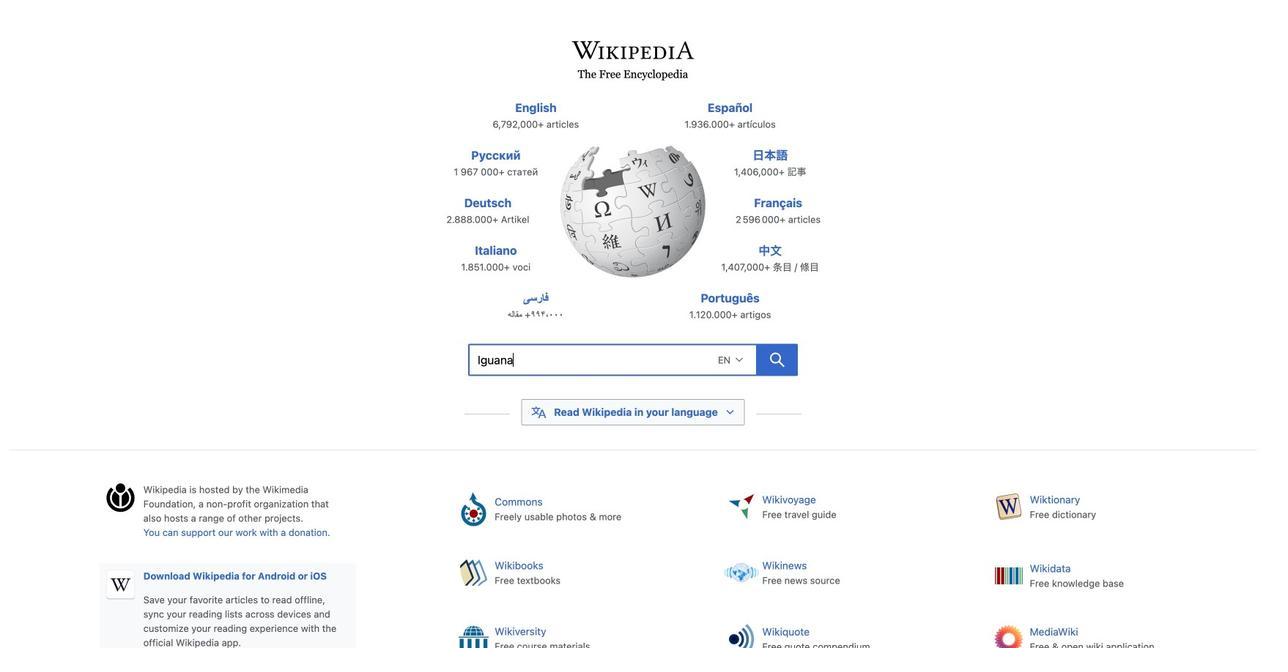 Task type: locate. For each thing, give the bounding box(es) containing it.
None search field
[[435, 340, 831, 385], [468, 344, 757, 376], [435, 340, 831, 385], [468, 344, 757, 376]]



Task type: describe. For each thing, give the bounding box(es) containing it.
other projects element
[[446, 483, 1257, 648]]

top languages element
[[431, 99, 835, 337]]



